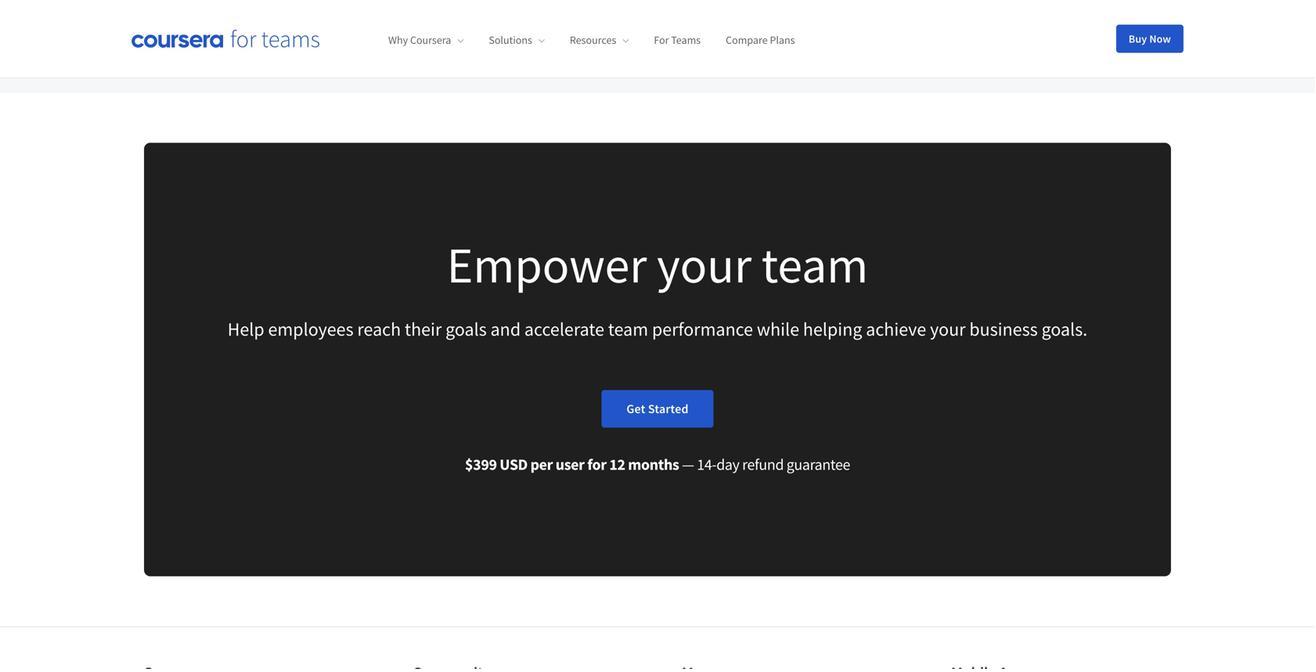Task type: locate. For each thing, give the bounding box(es) containing it.
employees
[[268, 318, 354, 341]]

0 vertical spatial your
[[657, 233, 752, 296]]

goals
[[446, 318, 487, 341]]

for teams link
[[654, 33, 701, 47]]

team
[[762, 233, 869, 296], [608, 318, 649, 341]]

for teams
[[654, 33, 701, 47]]

your up performance
[[657, 233, 752, 296]]

$399 usd per user for 12 months — 14-day refund guarantee
[[465, 455, 850, 475]]

buy now button
[[1117, 25, 1184, 53]]

compare
[[726, 33, 768, 47]]

your right achieve
[[930, 318, 966, 341]]

14-
[[697, 455, 717, 475]]

and
[[491, 318, 521, 341]]

buy
[[1129, 32, 1148, 46]]

performance
[[652, 318, 753, 341]]

team up helping
[[762, 233, 869, 296]]

get started link
[[602, 390, 714, 428]]

guarantee
[[787, 455, 850, 475]]

empower your team
[[447, 233, 869, 296]]

months
[[628, 455, 679, 475]]

coursera for teams image
[[132, 30, 319, 48]]

get
[[627, 401, 646, 417]]

compare plans link
[[726, 33, 795, 47]]

goals.
[[1042, 318, 1088, 341]]

0 horizontal spatial team
[[608, 318, 649, 341]]

1 horizontal spatial team
[[762, 233, 869, 296]]

helping
[[803, 318, 863, 341]]

while
[[757, 318, 800, 341]]

team right accelerate
[[608, 318, 649, 341]]

for
[[654, 33, 669, 47]]

refund
[[742, 455, 784, 475]]

plans
[[770, 33, 795, 47]]

help
[[228, 318, 264, 341]]

coursera
[[410, 33, 451, 47]]

now
[[1150, 32, 1171, 46]]

1 horizontal spatial your
[[930, 318, 966, 341]]

your
[[657, 233, 752, 296], [930, 318, 966, 341]]

reach
[[357, 318, 401, 341]]

why coursera
[[388, 33, 451, 47]]

solutions link
[[489, 33, 545, 47]]



Task type: describe. For each thing, give the bounding box(es) containing it.
empower
[[447, 233, 647, 296]]

their
[[405, 318, 442, 341]]

accelerate
[[525, 318, 605, 341]]

compare plans
[[726, 33, 795, 47]]

usd
[[500, 455, 528, 475]]

why coursera link
[[388, 33, 464, 47]]

0 vertical spatial team
[[762, 233, 869, 296]]

—
[[682, 455, 694, 475]]

1 vertical spatial team
[[608, 318, 649, 341]]

1 vertical spatial your
[[930, 318, 966, 341]]

12
[[610, 455, 625, 475]]

buy now
[[1129, 32, 1171, 46]]

$399
[[465, 455, 497, 475]]

per
[[531, 455, 553, 475]]

resources
[[570, 33, 617, 47]]

day
[[717, 455, 740, 475]]

help employees reach their goals and accelerate team performance while helping achieve your business goals.
[[228, 318, 1088, 341]]

get started
[[627, 401, 689, 417]]

user
[[556, 455, 585, 475]]

teams
[[671, 33, 701, 47]]

solutions
[[489, 33, 532, 47]]

achieve
[[866, 318, 927, 341]]

business
[[970, 318, 1038, 341]]

started
[[648, 401, 689, 417]]

resources link
[[570, 33, 629, 47]]

for
[[588, 455, 607, 475]]

why
[[388, 33, 408, 47]]

0 horizontal spatial your
[[657, 233, 752, 296]]



Task type: vqa. For each thing, say whether or not it's contained in the screenshot.
Buy Now
yes



